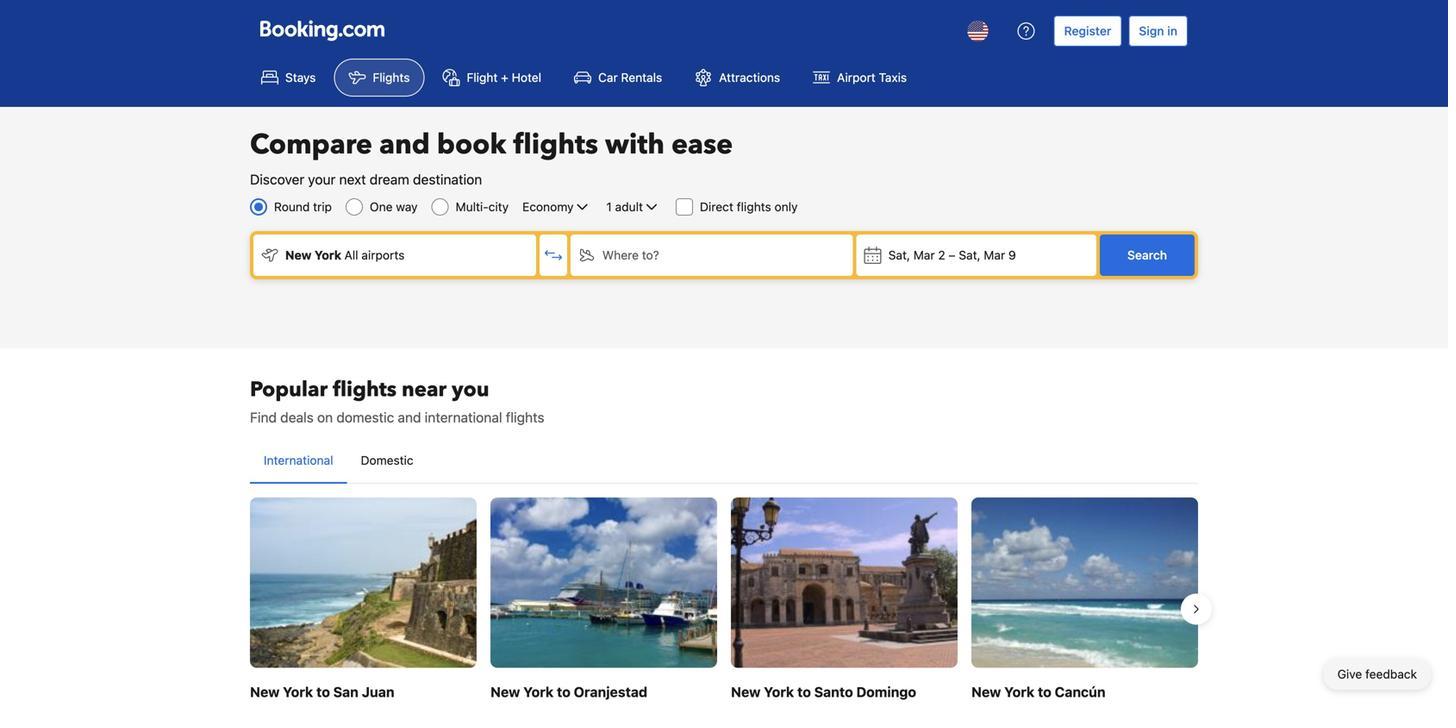 Task type: describe. For each thing, give the bounding box(es) containing it.
+
[[501, 70, 509, 85]]

york for cancún
[[1005, 684, 1035, 700]]

york for santo
[[764, 684, 795, 700]]

oranjestad
[[574, 684, 648, 700]]

sign
[[1140, 24, 1165, 38]]

give feedback button
[[1324, 659, 1432, 690]]

round trip
[[274, 200, 332, 214]]

taxis
[[879, 70, 907, 85]]

multi-city
[[456, 200, 509, 214]]

cancún
[[1055, 684, 1106, 700]]

1 adult
[[607, 200, 643, 214]]

attractions
[[720, 70, 781, 85]]

new york to cancún link
[[972, 498, 1199, 707]]

new york to cancún image
[[972, 498, 1199, 668]]

to for oranjestad
[[557, 684, 571, 700]]

one
[[370, 200, 393, 214]]

domestic
[[337, 409, 394, 426]]

register link
[[1054, 16, 1122, 47]]

new york to san juan image
[[250, 498, 477, 668]]

york for san
[[283, 684, 313, 700]]

san
[[334, 684, 359, 700]]

multi-
[[456, 200, 489, 214]]

next
[[339, 171, 366, 188]]

1 adult button
[[605, 197, 662, 217]]

domestic
[[361, 453, 414, 467]]

new york to santo domingo image
[[731, 498, 958, 668]]

flight
[[467, 70, 498, 85]]

international
[[264, 453, 333, 467]]

flights left only
[[737, 200, 772, 214]]

airport
[[838, 70, 876, 85]]

in
[[1168, 24, 1178, 38]]

tab list containing international
[[250, 438, 1199, 485]]

one way
[[370, 200, 418, 214]]

2 mar from the left
[[984, 248, 1006, 262]]

domingo
[[857, 684, 917, 700]]

round
[[274, 200, 310, 214]]

sign in link
[[1129, 16, 1189, 47]]

new for new york all airports
[[285, 248, 312, 262]]

–
[[949, 248, 956, 262]]

flight + hotel
[[467, 70, 542, 85]]

on
[[317, 409, 333, 426]]

register
[[1065, 24, 1112, 38]]

compare
[[250, 126, 373, 163]]

feedback
[[1366, 667, 1418, 681]]

hotel
[[512, 70, 542, 85]]

9
[[1009, 248, 1017, 262]]

flights
[[373, 70, 410, 85]]

all
[[345, 248, 358, 262]]

to?
[[642, 248, 660, 262]]

new york to santo domingo
[[731, 684, 917, 700]]

destination
[[413, 171, 482, 188]]

stays
[[285, 70, 316, 85]]

you
[[452, 376, 490, 404]]

new york to oranjestad image
[[491, 498, 718, 668]]

your
[[308, 171, 336, 188]]



Task type: vqa. For each thing, say whether or not it's contained in the screenshot.
first date from left
no



Task type: locate. For each thing, give the bounding box(es) containing it.
and
[[379, 126, 430, 163], [398, 409, 421, 426]]

dream
[[370, 171, 410, 188]]

search
[[1128, 248, 1168, 262]]

direct
[[700, 200, 734, 214]]

santo
[[815, 684, 854, 700]]

3 to from the left
[[798, 684, 811, 700]]

airports
[[362, 248, 405, 262]]

tab list
[[250, 438, 1199, 485]]

0 vertical spatial and
[[379, 126, 430, 163]]

flights link
[[334, 59, 425, 97]]

to left the cancún
[[1038, 684, 1052, 700]]

york left santo at the right bottom
[[764, 684, 795, 700]]

adult
[[615, 200, 643, 214]]

direct flights only
[[700, 200, 798, 214]]

flights
[[514, 126, 599, 163], [737, 200, 772, 214], [333, 376, 397, 404], [506, 409, 545, 426]]

compare and book flights with ease discover your next dream destination
[[250, 126, 733, 188]]

new for new york to cancún
[[972, 684, 1002, 700]]

airport taxis
[[838, 70, 907, 85]]

york left the all
[[315, 248, 342, 262]]

sat, right –
[[959, 248, 981, 262]]

1 to from the left
[[317, 684, 330, 700]]

to for cancún
[[1038, 684, 1052, 700]]

to for santo
[[798, 684, 811, 700]]

car rentals
[[599, 70, 663, 85]]

flight + hotel link
[[428, 59, 556, 97]]

sat, mar 2 – sat, mar 9 button
[[857, 235, 1097, 276]]

new york to oranjestad
[[491, 684, 648, 700]]

city
[[489, 200, 509, 214]]

york left the cancún
[[1005, 684, 1035, 700]]

flights inside compare and book flights with ease discover your next dream destination
[[514, 126, 599, 163]]

deals
[[280, 409, 314, 426]]

sign in
[[1140, 24, 1178, 38]]

mar left 2
[[914, 248, 935, 262]]

sat, mar 2 – sat, mar 9
[[889, 248, 1017, 262]]

new for new york to santo domingo
[[731, 684, 761, 700]]

new
[[285, 248, 312, 262], [250, 684, 280, 700], [491, 684, 520, 700], [731, 684, 761, 700], [972, 684, 1002, 700]]

2
[[939, 248, 946, 262]]

york
[[315, 248, 342, 262], [283, 684, 313, 700], [524, 684, 554, 700], [764, 684, 795, 700], [1005, 684, 1035, 700]]

give feedback
[[1338, 667, 1418, 681]]

to left santo at the right bottom
[[798, 684, 811, 700]]

new york to oranjestad link
[[491, 498, 718, 707]]

stays link
[[247, 59, 331, 97]]

york inside the "new york to santo domingo" link
[[764, 684, 795, 700]]

new york to san juan link
[[250, 498, 477, 707]]

york inside new york to oranjestad link
[[524, 684, 554, 700]]

to left oranjestad
[[557, 684, 571, 700]]

region containing new york to san juan
[[236, 491, 1213, 707]]

airport taxis link
[[799, 59, 922, 97]]

rentals
[[621, 70, 663, 85]]

international
[[425, 409, 502, 426]]

where to?
[[603, 248, 660, 262]]

new for new york to oranjestad
[[491, 684, 520, 700]]

region
[[236, 491, 1213, 707]]

new york all airports
[[285, 248, 405, 262]]

domestic button
[[347, 438, 427, 483]]

where to? button
[[571, 235, 854, 276]]

1 mar from the left
[[914, 248, 935, 262]]

find
[[250, 409, 277, 426]]

and up dream at top left
[[379, 126, 430, 163]]

york left oranjestad
[[524, 684, 554, 700]]

2 to from the left
[[557, 684, 571, 700]]

1 horizontal spatial mar
[[984, 248, 1006, 262]]

ease
[[672, 126, 733, 163]]

to for san
[[317, 684, 330, 700]]

attractions link
[[681, 59, 795, 97]]

new york to san juan
[[250, 684, 395, 700]]

and inside popular flights near you find deals on domestic and international flights
[[398, 409, 421, 426]]

york inside new york to san juan link
[[283, 684, 313, 700]]

flights up economy
[[514, 126, 599, 163]]

mar left 9
[[984, 248, 1006, 262]]

with
[[605, 126, 665, 163]]

car rentals link
[[560, 59, 677, 97]]

1 horizontal spatial sat,
[[959, 248, 981, 262]]

1 vertical spatial and
[[398, 409, 421, 426]]

flights right international
[[506, 409, 545, 426]]

york left san
[[283, 684, 313, 700]]

way
[[396, 200, 418, 214]]

new york to cancún
[[972, 684, 1106, 700]]

car
[[599, 70, 618, 85]]

0 horizontal spatial mar
[[914, 248, 935, 262]]

sat, left 2
[[889, 248, 911, 262]]

juan
[[362, 684, 395, 700]]

york for oranjestad
[[524, 684, 554, 700]]

york inside new york to cancún link
[[1005, 684, 1035, 700]]

search button
[[1101, 235, 1195, 276]]

sat,
[[889, 248, 911, 262], [959, 248, 981, 262]]

and inside compare and book flights with ease discover your next dream destination
[[379, 126, 430, 163]]

economy
[[523, 200, 574, 214]]

booking.com logo image
[[260, 20, 385, 41], [260, 20, 385, 41]]

popular
[[250, 376, 328, 404]]

1 sat, from the left
[[889, 248, 911, 262]]

0 horizontal spatial sat,
[[889, 248, 911, 262]]

new for new york to san juan
[[250, 684, 280, 700]]

discover
[[250, 171, 305, 188]]

trip
[[313, 200, 332, 214]]

mar
[[914, 248, 935, 262], [984, 248, 1006, 262]]

to left san
[[317, 684, 330, 700]]

and down near
[[398, 409, 421, 426]]

new york to santo domingo link
[[731, 498, 958, 707]]

2 sat, from the left
[[959, 248, 981, 262]]

where
[[603, 248, 639, 262]]

only
[[775, 200, 798, 214]]

york for airports
[[315, 248, 342, 262]]

book
[[437, 126, 507, 163]]

flights up domestic
[[333, 376, 397, 404]]

1
[[607, 200, 612, 214]]

international button
[[250, 438, 347, 483]]

give
[[1338, 667, 1363, 681]]

popular flights near you find deals on domestic and international flights
[[250, 376, 545, 426]]

4 to from the left
[[1038, 684, 1052, 700]]

near
[[402, 376, 447, 404]]



